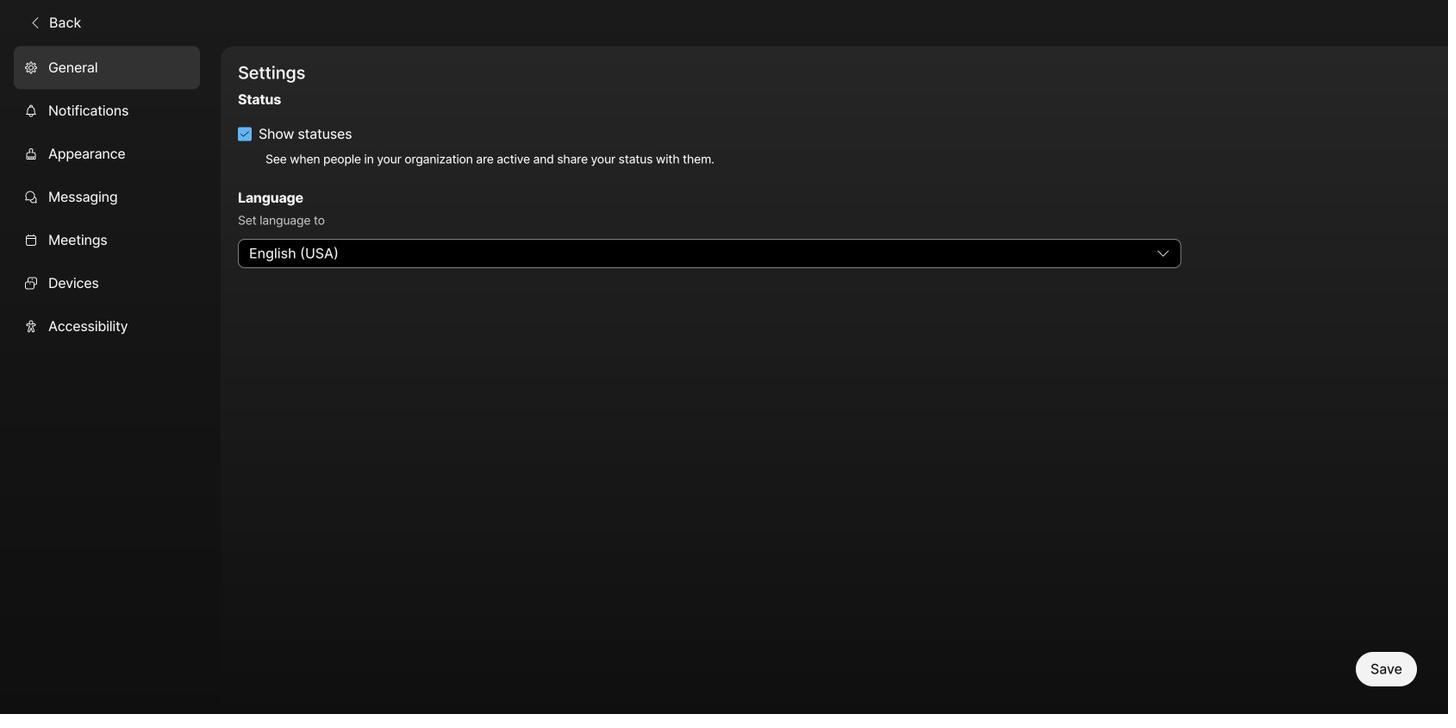 Task type: describe. For each thing, give the bounding box(es) containing it.
messaging tab
[[14, 175, 200, 219]]

general tab
[[14, 46, 200, 89]]

devices tab
[[14, 262, 200, 305]]



Task type: vqa. For each thing, say whether or not it's contained in the screenshot.
text box
no



Task type: locate. For each thing, give the bounding box(es) containing it.
notifications tab
[[14, 89, 200, 132]]

meetings tab
[[14, 219, 200, 262]]

appearance tab
[[14, 132, 200, 175]]

settings navigation
[[0, 46, 221, 714]]

accessibility tab
[[14, 305, 200, 348]]



